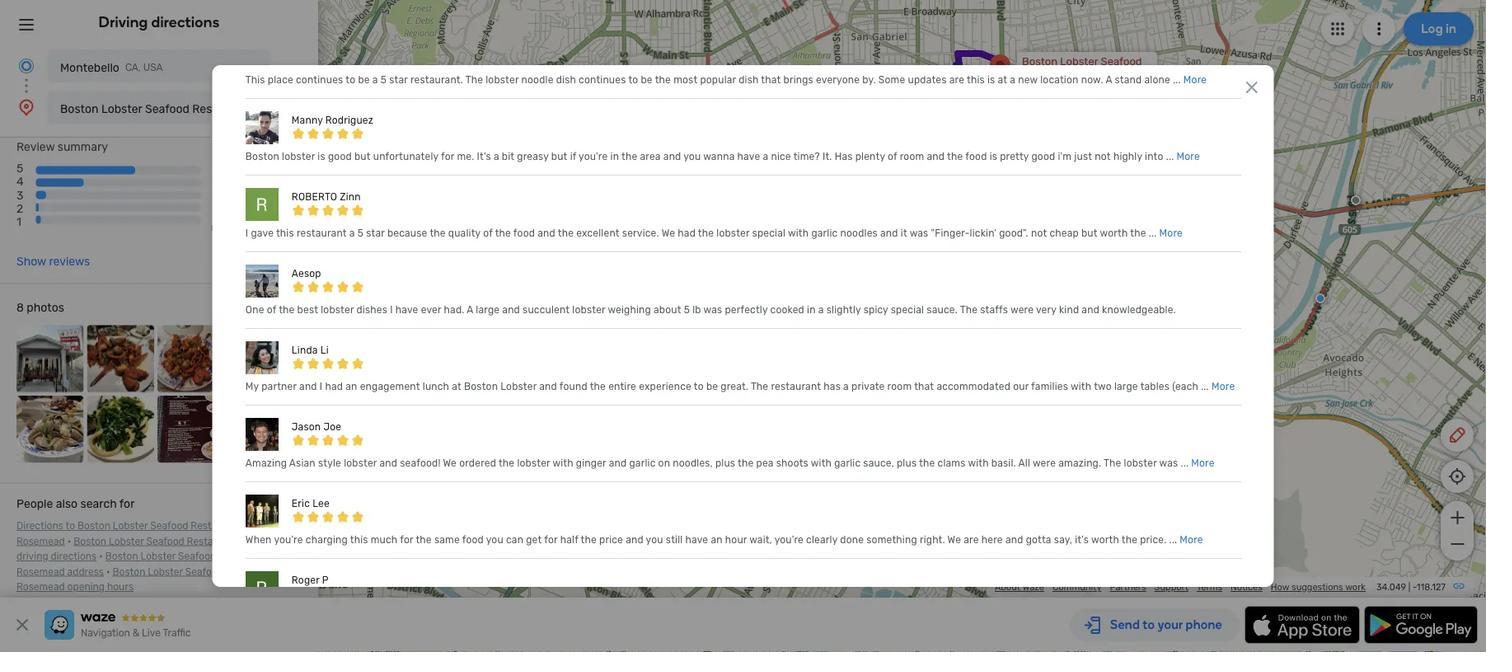Task type: locate. For each thing, give the bounding box(es) containing it.
terms link
[[1197, 582, 1223, 593]]

this right the 'updates'
[[967, 74, 985, 86]]

bit
[[501, 151, 514, 162]]

0 horizontal spatial food
[[462, 534, 483, 546]]

boston lobster is good but unfortunately for me. it's a bit greasy but if you're in the area and you wanna have a nice time? it. has plenty of room and the food is pretty good i'm just not highly into ... more
[[245, 151, 1200, 162]]

private
[[851, 381, 885, 392]]

you're right wait,
[[774, 534, 803, 546]]

knowledgeable.
[[1102, 304, 1176, 316]]

much
[[370, 534, 397, 546]]

lobster up boston lobster seafood restaurant, rosemead address
[[109, 535, 144, 547]]

at right "lunch"
[[452, 381, 461, 392]]

lobster up 'boston lobster seafood restaurant, rosemead opening hours'
[[141, 551, 176, 562]]

1 vertical spatial was
[[703, 304, 722, 316]]

style
[[318, 457, 341, 469]]

get
[[526, 534, 542, 546]]

1 horizontal spatial continues
[[578, 74, 626, 86]]

restaurant
[[296, 228, 346, 239], [771, 381, 821, 392]]

be up rodriguez
[[358, 74, 369, 86]]

alone
[[1144, 74, 1170, 86]]

1 horizontal spatial ca,
[[899, 486, 915, 499]]

star left "restaurant."
[[389, 74, 407, 86]]

lobster for boston lobster seafood restaurant, rosemead address
[[141, 551, 176, 562]]

usa down 'clams'
[[918, 486, 939, 499]]

0 vertical spatial were
[[1010, 304, 1033, 316]]

the
[[655, 74, 671, 86], [621, 151, 637, 162], [947, 151, 963, 162], [429, 228, 445, 239], [495, 228, 511, 239], [557, 228, 573, 239], [698, 228, 714, 239], [1130, 228, 1146, 239], [278, 304, 294, 316], [590, 381, 605, 392], [498, 457, 514, 469], [737, 457, 753, 469], [919, 457, 935, 469], [415, 534, 431, 546], [580, 534, 596, 546], [1121, 534, 1137, 546]]

pretty
[[1000, 151, 1029, 162]]

1 horizontal spatial in
[[807, 304, 815, 316]]

2 vertical spatial this
[[350, 534, 368, 546]]

you left can
[[486, 534, 503, 546]]

the left pretty
[[947, 151, 963, 162]]

noodle
[[521, 74, 553, 86]]

boston lobster seafood restaurant, rosemead driving directions
[[16, 535, 291, 562]]

seafood for boston lobster seafood restaurant
[[145, 102, 189, 115]]

lobster for boston lobster seafood restaurant, rosemead opening hours
[[148, 566, 183, 578]]

1 horizontal spatial usa
[[918, 486, 939, 499]]

rosemead for boston lobster seafood restaurant, rosemead address
[[16, 566, 65, 578]]

seafood inside 'boston lobster seafood restaurant, rosemead opening hours'
[[185, 566, 223, 578]]

the left quality
[[429, 228, 445, 239]]

boston up 'address' on the bottom of page
[[74, 535, 106, 547]]

now.
[[1081, 74, 1103, 86]]

0 vertical spatial we
[[661, 228, 675, 239]]

wait,
[[749, 534, 772, 546]]

a down zinn
[[349, 228, 355, 239]]

1 horizontal spatial not
[[1095, 151, 1111, 162]]

about waze link
[[995, 582, 1044, 593]]

of right quality
[[483, 228, 492, 239]]

was down tables
[[1159, 457, 1178, 469]]

of right plenty
[[887, 151, 897, 162]]

popular
[[700, 74, 736, 86]]

2 horizontal spatial we
[[947, 534, 961, 546]]

traffic
[[163, 627, 191, 639]]

reviews
[[49, 255, 90, 268]]

boston inside 'boston lobster seafood restaurant, rosemead opening hours'
[[113, 566, 145, 578]]

and right partner
[[299, 381, 317, 392]]

an left hour
[[711, 534, 722, 546]]

lunch
[[422, 381, 449, 392]]

a right now.
[[1105, 74, 1112, 86]]

lobster inside "boston lobster seafood restaurant" button
[[101, 102, 142, 115]]

me.
[[457, 151, 474, 162]]

found
[[559, 381, 587, 392]]

the
[[465, 74, 483, 86], [960, 304, 977, 316], [751, 381, 768, 392], [1103, 457, 1121, 469]]

0 horizontal spatial x image
[[12, 615, 32, 635]]

seafood for boston lobster seafood restaurant, rosemead address
[[178, 551, 216, 562]]

boston inside boston lobster seafood restaurant, rosemead address
[[105, 551, 138, 562]]

rosemead inside boston lobster seafood restaurant, rosemead address
[[16, 566, 65, 578]]

0 horizontal spatial you
[[486, 534, 503, 546]]

lobster inside 'boston lobster seafood restaurant, rosemead opening hours'
[[148, 566, 183, 578]]

a right has
[[843, 381, 849, 392]]

0 vertical spatial at
[[997, 74, 1007, 86]]

all
[[1018, 457, 1030, 469]]

it
[[900, 228, 907, 239]]

1 vertical spatial ca,
[[899, 486, 915, 499]]

i left gave
[[245, 228, 248, 239]]

1 vertical spatial that
[[914, 381, 934, 392]]

zoom in image
[[1447, 508, 1468, 528]]

1 dish from the left
[[556, 74, 576, 86]]

0 vertical spatial had
[[677, 228, 695, 239]]

seafood inside "boston lobster seafood restaurant, rosemead driving directions"
[[146, 535, 184, 547]]

seafood inside boston lobster seafood restaurant, rosemead address
[[178, 551, 216, 562]]

rosemead inside "boston lobster seafood restaurant, rosemead driving directions"
[[243, 535, 291, 547]]

were left the very
[[1010, 304, 1033, 316]]

this left much
[[350, 534, 368, 546]]

4
[[16, 175, 24, 189]]

something
[[866, 534, 917, 546]]

address
[[67, 566, 104, 578]]

an
[[345, 381, 357, 392], [711, 534, 722, 546]]

people
[[16, 497, 53, 511]]

restaurant left has
[[771, 381, 821, 392]]

image 8 of boston lobster seafood restaurant, rosemead image
[[228, 396, 295, 463]]

lobster down manny
[[282, 151, 315, 162]]

food
[[965, 151, 987, 162], [513, 228, 535, 239], [462, 534, 483, 546]]

0 vertical spatial a
[[1105, 74, 1112, 86]]

that left accommodated at bottom right
[[914, 381, 934, 392]]

2 horizontal spatial i
[[390, 304, 393, 316]]

ca, right montebello,
[[899, 486, 915, 499]]

directions right driving
[[151, 13, 220, 31]]

for left me.
[[441, 151, 454, 162]]

1 vertical spatial usa
[[918, 486, 939, 499]]

&
[[133, 627, 139, 639]]

terms
[[1197, 582, 1223, 593]]

1 vertical spatial had
[[325, 381, 343, 392]]

restaurant, inside 'boston lobster seafood restaurant, rosemead opening hours'
[[226, 566, 279, 578]]

i right dishes
[[390, 304, 393, 316]]

our
[[1013, 381, 1028, 392]]

0 horizontal spatial we
[[443, 457, 456, 469]]

spicy
[[863, 304, 888, 316]]

0 vertical spatial ca,
[[125, 62, 141, 73]]

driving
[[16, 551, 48, 562]]

2 horizontal spatial be
[[706, 381, 718, 392]]

0 horizontal spatial that
[[761, 74, 781, 86]]

1 horizontal spatial i
[[319, 381, 322, 392]]

seafood up 'boston lobster seafood restaurant, rosemead opening hours'
[[178, 551, 216, 562]]

charging
[[305, 534, 347, 546]]

and right area
[[663, 151, 681, 162]]

2 plus from the left
[[896, 457, 916, 469]]

1 horizontal spatial star
[[389, 74, 407, 86]]

0 horizontal spatial not
[[1031, 228, 1047, 239]]

seafood down "boston lobster seafood restaurant, rosemead driving directions"
[[185, 566, 223, 578]]

2 good from the left
[[1031, 151, 1055, 162]]

the left excellent
[[557, 228, 573, 239]]

0 horizontal spatial you're
[[274, 534, 303, 546]]

had right service.
[[677, 228, 695, 239]]

1 vertical spatial directions
[[51, 551, 97, 562]]

seafood for boston lobster seafood restaurant, rosemead driving directions
[[146, 535, 184, 547]]

5 up '3'
[[16, 162, 23, 175]]

0 horizontal spatial dish
[[556, 74, 576, 86]]

1 horizontal spatial we
[[661, 228, 675, 239]]

we
[[661, 228, 675, 239], [443, 457, 456, 469], [947, 534, 961, 546]]

seafood!
[[400, 457, 440, 469]]

a
[[372, 74, 378, 86], [1010, 74, 1015, 86], [493, 151, 499, 162], [762, 151, 768, 162], [349, 228, 355, 239], [818, 304, 824, 316], [843, 381, 849, 392]]

more down (each
[[1191, 457, 1214, 469]]

zinn
[[339, 191, 360, 203]]

continues right noodle
[[578, 74, 626, 86]]

ca, for montebello
[[125, 62, 141, 73]]

you left still
[[646, 534, 663, 546]]

have right still
[[685, 534, 708, 546]]

ginger
[[576, 457, 606, 469]]

the right service.
[[698, 228, 714, 239]]

0 horizontal spatial have
[[395, 304, 418, 316]]

i down li
[[319, 381, 322, 392]]

2 vertical spatial i
[[319, 381, 322, 392]]

1 horizontal spatial good
[[1031, 151, 1055, 162]]

seafood up boston lobster seafood restaurant, rosemead address
[[146, 535, 184, 547]]

8 photos
[[16, 301, 64, 315]]

0 horizontal spatial plus
[[715, 457, 735, 469]]

0 vertical spatial directions
[[151, 13, 220, 31]]

1 vertical spatial this
[[276, 228, 294, 239]]

to inside the directions to boston lobster seafood restaurant, rosemead
[[66, 520, 75, 532]]

rosemead
[[16, 535, 65, 547], [243, 535, 291, 547], [16, 566, 65, 578], [16, 581, 65, 593]]

highly
[[1113, 151, 1142, 162]]

restaurant, for boston lobster seafood restaurant, rosemead driving directions
[[187, 535, 240, 547]]

with left ginger at the left
[[552, 457, 573, 469]]

and
[[663, 151, 681, 162], [927, 151, 944, 162], [537, 228, 555, 239], [880, 228, 898, 239], [502, 304, 520, 316], [1081, 304, 1099, 316], [299, 381, 317, 392], [539, 381, 557, 392], [379, 457, 397, 469], [609, 457, 626, 469], [625, 534, 643, 546], [1005, 534, 1023, 546]]

in
[[610, 151, 619, 162], [807, 304, 815, 316]]

had.
[[444, 304, 464, 316]]

have right wanna
[[737, 151, 760, 162]]

1 horizontal spatial large
[[1114, 381, 1138, 392]]

2 continues from the left
[[578, 74, 626, 86]]

lobster inside "boston lobster seafood restaurant, rosemead driving directions"
[[109, 535, 144, 547]]

0 vertical spatial in
[[610, 151, 619, 162]]

0 horizontal spatial star
[[366, 228, 384, 239]]

rosemead inside 'boston lobster seafood restaurant, rosemead opening hours'
[[16, 581, 65, 593]]

you left wanna
[[683, 151, 701, 162]]

in right cooked
[[807, 304, 815, 316]]

2 dish from the left
[[738, 74, 758, 86]]

large
[[475, 304, 499, 316], [1114, 381, 1138, 392]]

lobster down boston lobster is good but unfortunately for me. it's a bit greasy but if you're in the area and you wanna have a nice time? it. has plenty of room and the food is pretty good i'm just not highly into ... more
[[716, 228, 749, 239]]

1 horizontal spatial had
[[677, 228, 695, 239]]

amazing.
[[1058, 457, 1101, 469]]

1 vertical spatial food
[[513, 228, 535, 239]]

lobster left noodle
[[485, 74, 518, 86]]

we left ordered
[[443, 457, 456, 469]]

5 left lb
[[684, 304, 690, 316]]

1 vertical spatial have
[[395, 304, 418, 316]]

... down (each
[[1180, 457, 1188, 469]]

this
[[967, 74, 985, 86], [276, 228, 294, 239], [350, 534, 368, 546]]

is
[[987, 74, 995, 86], [317, 151, 325, 162], [989, 151, 997, 162]]

1 vertical spatial special
[[890, 304, 924, 316]]

driving directions
[[99, 13, 220, 31]]

more right alone
[[1183, 74, 1207, 86]]

2 horizontal spatial you
[[683, 151, 701, 162]]

0 horizontal spatial was
[[703, 304, 722, 316]]

2
[[16, 201, 23, 215]]

the left "staffs"
[[960, 304, 977, 316]]

0 vertical spatial are
[[949, 74, 964, 86]]

lobster inside boston lobster seafood restaurant, rosemead address
[[141, 551, 176, 562]]

the left 'clams'
[[919, 457, 935, 469]]

time?
[[793, 151, 820, 162]]

0 horizontal spatial directions
[[51, 551, 97, 562]]

2 vertical spatial was
[[1159, 457, 1178, 469]]

waze
[[1023, 582, 1044, 593]]

0 vertical spatial usa
[[143, 62, 163, 73]]

weighing
[[607, 304, 651, 316]]

this right gave
[[276, 228, 294, 239]]

0 horizontal spatial large
[[475, 304, 499, 316]]

... down into
[[1149, 228, 1156, 239]]

star left because
[[366, 228, 384, 239]]

0 horizontal spatial special
[[752, 228, 785, 239]]

boston for boston lobster seafood restaurant, rosemead address
[[105, 551, 138, 562]]

rosemead inside the directions to boston lobster seafood restaurant, rosemead
[[16, 535, 65, 547]]

0 horizontal spatial a
[[466, 304, 473, 316]]

5
[[380, 74, 386, 86], [16, 162, 23, 175], [357, 228, 363, 239], [684, 304, 690, 316]]

jason
[[291, 421, 321, 433]]

...
[[1173, 74, 1181, 86], [1166, 151, 1174, 162], [1149, 228, 1156, 239], [1201, 381, 1209, 392], [1180, 457, 1188, 469], [1169, 534, 1177, 546]]

0 horizontal spatial continues
[[296, 74, 343, 86]]

experience
[[639, 381, 691, 392]]

to down also
[[66, 520, 75, 532]]

cheap
[[1049, 228, 1079, 239]]

boston inside "boston lobster seafood restaurant, rosemead driving directions"
[[74, 535, 106, 547]]

2 horizontal spatial you're
[[774, 534, 803, 546]]

boston for boston lobster seafood restaurant
[[60, 102, 99, 115]]

opening
[[67, 581, 105, 593]]

lobster for boston lobster seafood restaurant, rosemead driving directions
[[109, 535, 144, 547]]

say,
[[1054, 534, 1072, 546]]

1 vertical spatial a
[[466, 304, 473, 316]]

3
[[16, 188, 23, 202]]

seafood inside button
[[145, 102, 189, 115]]

plus
[[715, 457, 735, 469], [896, 457, 916, 469]]

dish
[[556, 74, 576, 86], [738, 74, 758, 86]]

gotta
[[1026, 534, 1051, 546]]

0 vertical spatial restaurant
[[296, 228, 346, 239]]

good down the manny rodriguez
[[328, 151, 351, 162]]

but
[[354, 151, 370, 162], [551, 151, 567, 162], [1081, 228, 1097, 239]]

ca, inside montebello ca, usa
[[125, 62, 141, 73]]

lobster up "boston lobster seafood restaurant, rosemead driving directions"
[[113, 520, 148, 532]]

restaurant, inside boston lobster seafood restaurant, rosemead address
[[219, 551, 272, 562]]

1 plus from the left
[[715, 457, 735, 469]]

one of the best lobster dishes i have ever had. a large and succulent lobster weighing about 5 lb was perfectly cooked in a slightly spicy special sauce. the staffs were very kind and knowledgeable.
[[245, 304, 1176, 316]]

not left cheap in the top right of the page
[[1031, 228, 1047, 239]]

restaurant, inside "boston lobster seafood restaurant, rosemead driving directions"
[[187, 535, 240, 547]]

hour
[[725, 534, 747, 546]]

boston inside "boston lobster seafood restaurant" button
[[60, 102, 99, 115]]

dish right noodle
[[556, 74, 576, 86]]

about
[[653, 304, 681, 316]]

lobster down boston lobster seafood restaurant, rosemead driving directions link
[[148, 566, 183, 578]]

we right right.
[[947, 534, 961, 546]]

0 horizontal spatial in
[[610, 151, 619, 162]]

boston right "lunch"
[[464, 381, 498, 392]]

usa for montebello,
[[918, 486, 939, 499]]

manny rodriguez
[[291, 115, 373, 126]]

more
[[1183, 74, 1207, 86], [1176, 151, 1200, 162], [1159, 228, 1182, 239], [1211, 381, 1235, 392], [1191, 457, 1214, 469], [1180, 534, 1203, 546]]

x image
[[1242, 78, 1262, 97], [12, 615, 32, 635]]

2 vertical spatial we
[[947, 534, 961, 546]]

are right the 'updates'
[[949, 74, 964, 86]]

the left the best at the left top of the page
[[278, 304, 294, 316]]

1 horizontal spatial a
[[1105, 74, 1112, 86]]

are
[[949, 74, 964, 86], [963, 534, 979, 546]]

usa
[[143, 62, 163, 73], [918, 486, 939, 499]]

image 1 of boston lobster seafood restaurant, rosemead image
[[16, 325, 84, 392]]

was right lb
[[703, 304, 722, 316]]

0 horizontal spatial but
[[354, 151, 370, 162]]

restaurant.
[[410, 74, 463, 86]]

restaurant down roberto zinn on the left of the page
[[296, 228, 346, 239]]

0 vertical spatial was
[[909, 228, 928, 239]]

image 6 of boston lobster seafood restaurant, rosemead image
[[87, 396, 154, 463]]

excellent
[[576, 228, 619, 239]]

1 vertical spatial large
[[1114, 381, 1138, 392]]

the left area
[[621, 151, 637, 162]]

118.127
[[1417, 582, 1446, 593]]

0 vertical spatial of
[[887, 151, 897, 162]]

worth right cheap in the top right of the page
[[1100, 228, 1128, 239]]

you're right if
[[578, 151, 607, 162]]

lobster
[[101, 102, 142, 115], [500, 381, 536, 392], [113, 520, 148, 532], [109, 535, 144, 547], [141, 551, 176, 562], [148, 566, 183, 578]]

1 horizontal spatial food
[[513, 228, 535, 239]]

0 vertical spatial have
[[737, 151, 760, 162]]

worth right it's
[[1091, 534, 1119, 546]]

1 horizontal spatial you're
[[578, 151, 607, 162]]

0 vertical spatial x image
[[1242, 78, 1262, 97]]

boston for boston lobster is good but unfortunately for me. it's a bit greasy but if you're in the area and you wanna have a nice time? it. has plenty of room and the food is pretty good i'm just not highly into ... more
[[245, 151, 279, 162]]

0 horizontal spatial restaurant
[[296, 228, 346, 239]]

usa inside montebello ca, usa
[[143, 62, 163, 73]]

for right much
[[400, 534, 413, 546]]

1 vertical spatial of
[[483, 228, 492, 239]]

about waze community partners support terms notices how suggestions work
[[995, 582, 1366, 593]]

rosemead for boston lobster seafood restaurant, rosemead opening hours
[[16, 581, 65, 593]]

stand
[[1114, 74, 1142, 86]]

boston up hours
[[113, 566, 145, 578]]



Task type: describe. For each thing, give the bounding box(es) containing it.
more right (each
[[1211, 381, 1235, 392]]

because
[[387, 228, 427, 239]]

1 vertical spatial worth
[[1091, 534, 1119, 546]]

link image
[[1452, 580, 1466, 593]]

1 horizontal spatial you
[[646, 534, 663, 546]]

community
[[1053, 582, 1102, 593]]

-
[[1413, 582, 1417, 593]]

ca, for montebello,
[[899, 486, 915, 499]]

eric
[[291, 498, 310, 509]]

a left slightly
[[818, 304, 824, 316]]

1 horizontal spatial an
[[711, 534, 722, 546]]

0 horizontal spatial had
[[325, 381, 343, 392]]

the right ordered
[[498, 457, 514, 469]]

2 horizontal spatial was
[[1159, 457, 1178, 469]]

1 horizontal spatial have
[[685, 534, 708, 546]]

the right amazing.
[[1103, 457, 1121, 469]]

jason joe
[[291, 421, 341, 433]]

34.049 | -118.127
[[1377, 582, 1446, 593]]

lobster right style
[[343, 457, 377, 469]]

boston for boston lobster seafood restaurant, rosemead driving directions
[[74, 535, 106, 547]]

and right here
[[1005, 534, 1023, 546]]

the right cheap in the top right of the page
[[1130, 228, 1146, 239]]

is left pretty
[[989, 151, 997, 162]]

when you're charging this much for the same food you can get for half the price and you still have an hour wait, you're clearly done something right.  we are here and gotta say, it's worth the price. ... more
[[245, 534, 1203, 546]]

is down the manny rodriguez
[[317, 151, 325, 162]]

boston for boston lobster seafood restaurant, rosemead opening hours
[[113, 566, 145, 578]]

the left most
[[655, 74, 671, 86]]

boston lobster seafood restaurant, rosemead opening hours link
[[16, 566, 279, 593]]

1 vertical spatial in
[[807, 304, 815, 316]]

i'm
[[1058, 151, 1071, 162]]

is left new
[[987, 74, 995, 86]]

2 horizontal spatial food
[[965, 151, 987, 162]]

with left two
[[1070, 381, 1091, 392]]

image 4 of boston lobster seafood restaurant, rosemead image
[[228, 325, 295, 392]]

1 vertical spatial star
[[366, 228, 384, 239]]

0 vertical spatial not
[[1095, 151, 1111, 162]]

same
[[434, 534, 459, 546]]

lobster right ordered
[[517, 457, 550, 469]]

joe
[[323, 421, 341, 433]]

kind
[[1059, 304, 1079, 316]]

location
[[1040, 74, 1078, 86]]

the right great.
[[751, 381, 768, 392]]

and left excellent
[[537, 228, 555, 239]]

more right into
[[1176, 151, 1200, 162]]

1 vertical spatial i
[[390, 304, 393, 316]]

seafood for boston lobster seafood restaurant, rosemead opening hours
[[185, 566, 223, 578]]

image 2 of boston lobster seafood restaurant, rosemead image
[[87, 325, 154, 392]]

unfortunately
[[373, 151, 438, 162]]

garlic left sauce,
[[834, 457, 860, 469]]

1 horizontal spatial x image
[[1242, 78, 1262, 97]]

lobster right amazing.
[[1124, 457, 1157, 469]]

5 left "restaurant."
[[380, 74, 386, 86]]

the right found
[[590, 381, 605, 392]]

pencil image
[[1448, 425, 1467, 445]]

boston lobster seafood restaurant, rosemead driving directions link
[[16, 535, 291, 562]]

suggestions
[[1292, 582, 1343, 593]]

to left most
[[628, 74, 638, 86]]

to right experience
[[693, 381, 703, 392]]

1 horizontal spatial of
[[483, 228, 492, 239]]

0 vertical spatial room
[[900, 151, 924, 162]]

the left price.
[[1121, 534, 1137, 546]]

location image
[[16, 97, 36, 117]]

1 horizontal spatial directions
[[151, 13, 220, 31]]

4.4
[[212, 153, 283, 207]]

navigation & live traffic
[[81, 627, 191, 639]]

everyone
[[816, 74, 859, 86]]

entire
[[608, 381, 636, 392]]

image 5 of boston lobster seafood restaurant, rosemead image
[[16, 396, 84, 463]]

0 horizontal spatial an
[[345, 381, 357, 392]]

and left succulent
[[502, 304, 520, 316]]

image 3 of boston lobster seafood restaurant, rosemead image
[[157, 325, 225, 392]]

a left nice on the top of the page
[[762, 151, 768, 162]]

0 horizontal spatial be
[[358, 74, 369, 86]]

community link
[[1053, 582, 1102, 593]]

the right "restaurant."
[[465, 74, 483, 86]]

"finger-
[[931, 228, 970, 239]]

1 vertical spatial at
[[452, 381, 461, 392]]

also
[[56, 497, 78, 511]]

a up rodriguez
[[372, 74, 378, 86]]

roberto
[[291, 191, 337, 203]]

the left pea
[[737, 457, 753, 469]]

the left same
[[415, 534, 431, 546]]

rodriguez
[[325, 115, 373, 126]]

plenty
[[855, 151, 885, 162]]

greasy
[[517, 151, 548, 162]]

... right into
[[1166, 151, 1174, 162]]

(each
[[1172, 381, 1198, 392]]

1 horizontal spatial special
[[890, 304, 924, 316]]

... right (each
[[1201, 381, 1209, 392]]

new
[[1018, 74, 1037, 86]]

with right "shoots"
[[811, 457, 831, 469]]

the right quality
[[495, 228, 511, 239]]

and right ginger at the left
[[609, 457, 626, 469]]

and left found
[[539, 381, 557, 392]]

1 vertical spatial not
[[1031, 228, 1047, 239]]

1 horizontal spatial at
[[997, 74, 1007, 86]]

0 vertical spatial star
[[389, 74, 407, 86]]

lobster for boston lobster seafood restaurant
[[101, 102, 142, 115]]

show reviews
[[16, 255, 90, 268]]

1 horizontal spatial that
[[914, 381, 934, 392]]

for right the 'get' in the left bottom of the page
[[544, 534, 557, 546]]

area
[[640, 151, 660, 162]]

partners link
[[1110, 582, 1146, 593]]

montebello, ca, usa
[[838, 486, 939, 499]]

clearly
[[806, 534, 837, 546]]

and right price
[[625, 534, 643, 546]]

for right search
[[119, 497, 135, 511]]

i gave this restaurant a 5 star because the quality of the food and the excellent service. we had the lobster special with garlic noodles and it was "finger-lickin' good". not cheap but worth the ... more
[[245, 228, 1182, 239]]

the right half
[[580, 534, 596, 546]]

0 horizontal spatial of
[[266, 304, 276, 316]]

succulent
[[522, 304, 569, 316]]

perfectly
[[725, 304, 767, 316]]

with left noodles
[[788, 228, 808, 239]]

0 vertical spatial large
[[475, 304, 499, 316]]

a left new
[[1010, 74, 1015, 86]]

restaurant, for boston lobster seafood restaurant, rosemead opening hours
[[226, 566, 279, 578]]

noodles
[[840, 228, 877, 239]]

5 inside 5 4 3 2 1
[[16, 162, 23, 175]]

2 horizontal spatial but
[[1081, 228, 1097, 239]]

rosemead for boston lobster seafood restaurant, rosemead driving directions
[[243, 535, 291, 547]]

on
[[658, 457, 670, 469]]

... right alone
[[1173, 74, 1181, 86]]

lobster left weighing
[[572, 304, 605, 316]]

lobster left found
[[500, 381, 536, 392]]

0 horizontal spatial i
[[245, 228, 248, 239]]

1 horizontal spatial but
[[551, 151, 567, 162]]

lobster inside the directions to boston lobster seafood restaurant, rosemead
[[113, 520, 148, 532]]

1 continues from the left
[[296, 74, 343, 86]]

show
[[16, 255, 46, 268]]

has
[[823, 381, 840, 392]]

1 vertical spatial room
[[887, 381, 912, 392]]

brings
[[783, 74, 813, 86]]

support link
[[1155, 582, 1189, 593]]

restaurant, for boston lobster seafood restaurant, rosemead address
[[219, 551, 272, 562]]

more right price.
[[1180, 534, 1203, 546]]

it's
[[1075, 534, 1089, 546]]

1 horizontal spatial this
[[350, 534, 368, 546]]

pea
[[756, 457, 773, 469]]

and right kind
[[1081, 304, 1099, 316]]

1 vertical spatial are
[[963, 534, 979, 546]]

1 good from the left
[[328, 151, 351, 162]]

0 vertical spatial that
[[761, 74, 781, 86]]

directions inside "boston lobster seafood restaurant, rosemead driving directions"
[[51, 551, 97, 562]]

current location image
[[16, 56, 36, 76]]

lb
[[692, 304, 701, 316]]

0 horizontal spatial this
[[276, 228, 294, 239]]

linda li
[[291, 345, 328, 356]]

directions
[[16, 520, 63, 532]]

families
[[1031, 381, 1068, 392]]

review summary
[[16, 140, 108, 154]]

cooked
[[770, 304, 804, 316]]

and left the it
[[880, 228, 898, 239]]

... right price.
[[1169, 534, 1177, 546]]

a left bit
[[493, 151, 499, 162]]

and right plenty
[[927, 151, 944, 162]]

review
[[16, 140, 55, 154]]

montebello,
[[838, 486, 896, 499]]

0 vertical spatial worth
[[1100, 228, 1128, 239]]

garlic left noodles
[[811, 228, 837, 239]]

lobster right the best at the left top of the page
[[320, 304, 354, 316]]

1 vertical spatial were
[[1032, 457, 1056, 469]]

clams
[[937, 457, 965, 469]]

still
[[666, 534, 682, 546]]

2 horizontal spatial of
[[887, 151, 897, 162]]

my partner and i had an engagement lunch at boston lobster and found the entire experience to be great. the restaurant has a private room that accommodated our families with two large tables (each ... more
[[245, 381, 1235, 392]]

2 vertical spatial food
[[462, 534, 483, 546]]

34.049
[[1377, 582, 1406, 593]]

tables
[[1140, 381, 1169, 392]]

zoom out image
[[1447, 534, 1468, 554]]

restaurant, inside the directions to boston lobster seafood restaurant, rosemead
[[191, 520, 244, 532]]

5 4 3 2 1
[[16, 162, 24, 228]]

shoots
[[776, 457, 808, 469]]

amazing
[[245, 457, 286, 469]]

to up rodriguez
[[345, 74, 355, 86]]

5 down zinn
[[357, 228, 363, 239]]

li
[[320, 345, 328, 356]]

garlic left on
[[629, 457, 655, 469]]

search
[[80, 497, 117, 511]]

right.
[[919, 534, 945, 546]]

roger
[[291, 575, 319, 586]]

image 7 of boston lobster seafood restaurant, rosemead image
[[157, 396, 225, 463]]

montebello
[[60, 61, 119, 74]]

noodles,
[[672, 457, 713, 469]]

1 horizontal spatial be
[[641, 74, 652, 86]]

staffs
[[980, 304, 1008, 316]]

more down into
[[1159, 228, 1182, 239]]

service.
[[622, 228, 659, 239]]

partner
[[261, 381, 296, 392]]

with left basil.
[[968, 457, 989, 469]]

seafood inside the directions to boston lobster seafood restaurant, rosemead
[[150, 520, 188, 532]]

usa for montebello
[[143, 62, 163, 73]]

notices link
[[1231, 582, 1263, 593]]

sauce.
[[926, 304, 957, 316]]

0 vertical spatial this
[[967, 74, 985, 86]]

best
[[297, 304, 318, 316]]

2 horizontal spatial have
[[737, 151, 760, 162]]

aesop
[[291, 268, 321, 279]]

just
[[1074, 151, 1092, 162]]

how
[[1271, 582, 1290, 593]]

1 horizontal spatial restaurant
[[771, 381, 821, 392]]

live
[[142, 627, 161, 639]]

montebello ca, usa
[[60, 61, 163, 74]]

boston inside the directions to boston lobster seafood restaurant, rosemead
[[78, 520, 110, 532]]

and left seafood!
[[379, 457, 397, 469]]



Task type: vqa. For each thing, say whether or not it's contained in the screenshot.
the top Main
no



